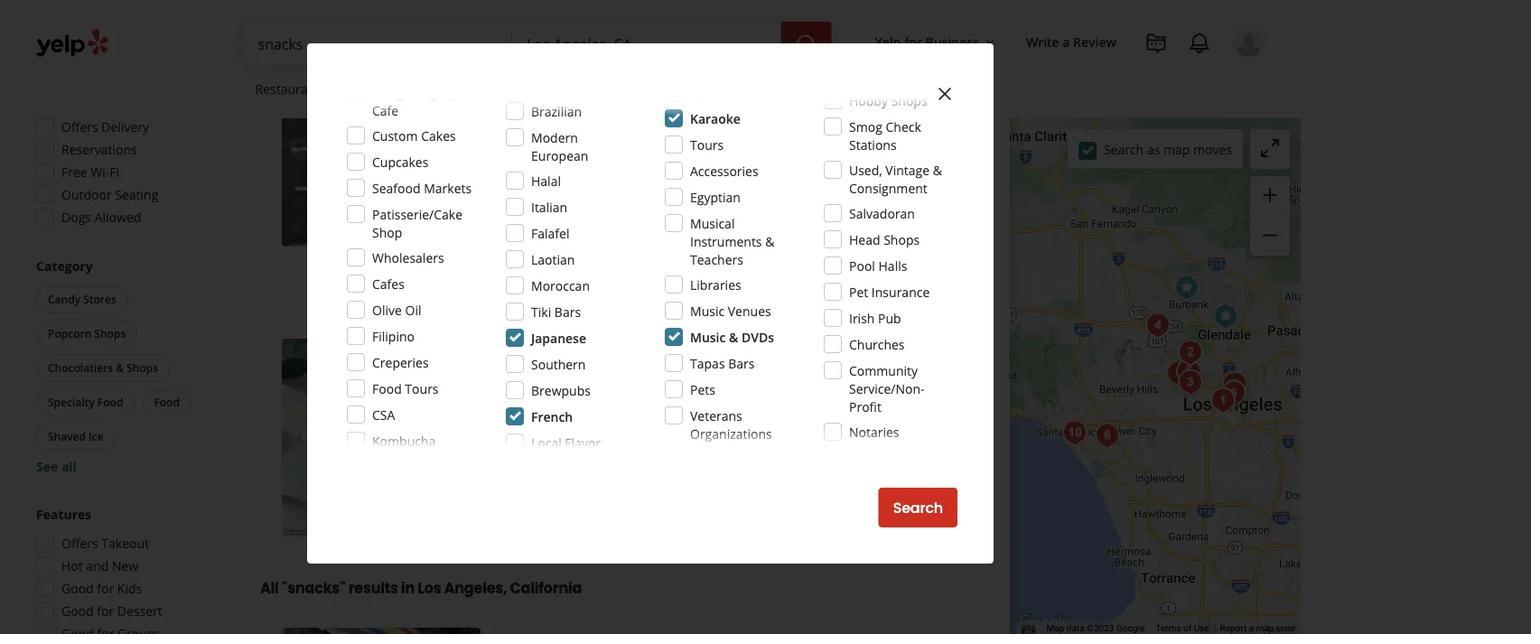 Task type: locate. For each thing, give the bounding box(es) containing it.
1 horizontal spatial in
[[602, 450, 615, 468]]

1 frozen from the top
[[573, 108, 610, 123]]

hot inside group
[[61, 558, 83, 575]]

hot right the 'smoothies'
[[802, 108, 821, 123]]

1 vertical spatial of
[[540, 450, 553, 468]]

0 horizontal spatial and
[[86, 558, 109, 575]]

modern european
[[531, 129, 589, 164]]

1 horizontal spatial outdoor
[[520, 267, 565, 282]]

cream down southern
[[524, 375, 560, 390]]

shops for head shops
[[884, 231, 920, 248]]

group
[[1250, 176, 1290, 256], [33, 257, 224, 476], [31, 506, 224, 634]]

ice cream & frozen yogurt link up the "10:00"
[[502, 106, 653, 124]]

open for open until 10:00 pm
[[502, 135, 536, 152]]

laotian
[[531, 251, 575, 268]]

info icon image
[[725, 161, 740, 175], [725, 161, 740, 175]]

cafes
[[372, 275, 405, 292]]

16 speech v2 image
[[502, 190, 517, 205]]

shops
[[891, 92, 928, 109], [884, 231, 920, 248], [94, 327, 126, 342], [127, 361, 158, 376]]

kaminari gyoza bar image
[[1216, 375, 1252, 412]]

juicy?!?!
[[655, 188, 704, 205]]

outdoor right 16 checkmark v2 image at the top left of the page
[[520, 267, 565, 282]]

shops up chocolatiers & shops
[[94, 327, 126, 342]]

a right the write
[[1063, 33, 1070, 50]]

& inside used, vintage & consignment
[[933, 161, 942, 178]]

irish
[[849, 309, 875, 327]]

0 vertical spatial offers
[[61, 119, 98, 136]]

0 vertical spatial 88 hotdog & juicy image
[[282, 49, 480, 247]]

24 chevron down v2 image left hong
[[330, 78, 351, 100]]

seafood
[[372, 179, 421, 197]]

0 vertical spatial tours
[[690, 136, 724, 153]]

wholesalers
[[372, 249, 444, 266]]

pm right the "10:00"
[[605, 135, 624, 152]]

offers up hot and new
[[61, 535, 98, 552]]

1 vertical spatial slideshow element
[[282, 339, 480, 538]]

of left use at right
[[1184, 623, 1192, 634]]

1 horizontal spatial of
[[659, 224, 671, 241]]

1 horizontal spatial map
[[1256, 623, 1274, 634]]

cakes
[[421, 127, 456, 144]]

takeout up new
[[101, 535, 149, 552]]

0 vertical spatial frozen
[[573, 108, 610, 123]]

0 vertical spatial delivery
[[101, 119, 149, 136]]

1 horizontal spatial tours
[[690, 136, 724, 153]]

1 vertical spatial hot
[[61, 558, 83, 575]]

16 checkmark v2 image
[[502, 267, 517, 282]]

1 offers from the top
[[61, 119, 98, 136]]

0 vertical spatial and
[[922, 206, 945, 223]]

2 until from the top
[[539, 403, 566, 420]]

hot up good for kids
[[61, 558, 83, 575]]

french
[[531, 408, 573, 425]]

0 vertical spatial ice cream & frozen yogurt
[[506, 108, 649, 123]]

0 vertical spatial ice
[[506, 108, 521, 123]]

category
[[36, 258, 93, 275]]

1 vertical spatial for
[[97, 580, 114, 598]]

0 vertical spatial of
[[659, 224, 671, 241]]

seafood markets
[[372, 179, 472, 197]]

1 open from the top
[[502, 135, 536, 152]]

open up the local
[[502, 403, 536, 420]]

2 offers from the top
[[61, 535, 98, 552]]

bars down sports
[[692, 108, 716, 123]]

search inside button
[[893, 498, 943, 518]]

food for food tours
[[372, 380, 402, 397]]

head
[[849, 231, 881, 248]]

0 horizontal spatial 24 chevron down v2 image
[[330, 78, 351, 100]]

until for until 10:00 pm
[[539, 135, 566, 152]]

1 vertical spatial and
[[86, 558, 109, 575]]

& down southern
[[562, 375, 571, 390]]

ice right shaved
[[89, 430, 104, 445]]

ice
[[506, 108, 521, 123], [506, 375, 521, 390], [89, 430, 104, 445]]

1 24 chevron down v2 image from the left
[[330, 78, 351, 100]]

0 horizontal spatial search
[[893, 498, 943, 518]]

bars down music & dvds
[[728, 355, 755, 372]]

0 horizontal spatial in
[[401, 578, 415, 598]]

0 vertical spatial map
[[1164, 141, 1190, 158]]

report a map error link
[[1220, 623, 1296, 634]]

are
[[768, 206, 787, 223]]

until down the brewpubs
[[539, 403, 566, 420]]

0 vertical spatial in
[[602, 450, 615, 468]]

good for good for kids
[[61, 580, 94, 598]]

1 vertical spatial a
[[618, 450, 626, 468]]

0 vertical spatial pm
[[605, 135, 624, 152]]

2 music from the top
[[690, 328, 726, 346]]

2 vertical spatial for
[[97, 603, 114, 620]]

16 grab and go v2 image
[[502, 162, 517, 176]]

too
[[862, 206, 881, 223]]

map left error
[[1256, 623, 1274, 634]]

start order
[[857, 265, 935, 286]]

1 vertical spatial bars
[[555, 303, 581, 320]]

slideshow element
[[282, 49, 480, 247], [282, 339, 480, 538]]

and-
[[553, 160, 580, 177]]

2 slideshow element from the top
[[282, 339, 480, 538]]

pet insurance
[[849, 283, 930, 300]]

0 horizontal spatial outdoor
[[61, 187, 112, 204]]

0 vertical spatial music
[[690, 302, 725, 319]]

tours down creperies
[[405, 380, 439, 397]]

1 cream from the top
[[524, 108, 560, 123]]

csa
[[372, 406, 395, 423]]

veterans
[[690, 407, 742, 424]]

1 music from the top
[[690, 302, 725, 319]]

ice down the dairy
[[506, 375, 521, 390]]

food inside search dialog
[[372, 380, 402, 397]]

artificial
[[674, 224, 721, 241]]

0 vertical spatial for
[[905, 33, 922, 50]]

halls
[[879, 257, 907, 274]]

map right as
[[1164, 141, 1190, 158]]

search dialog
[[0, 0, 1531, 634]]

dairy queen/orange julius treat ctr image
[[282, 339, 480, 538]]

0 horizontal spatial hot
[[61, 558, 83, 575]]

for for dessert
[[97, 603, 114, 620]]

delivery up reservations at top
[[101, 119, 149, 136]]

takeout right 16 checkmark v2 icon
[[713, 267, 756, 282]]

2 ice cream & frozen yogurt link from the top
[[502, 374, 653, 392]]

for down hot and new
[[97, 580, 114, 598]]

1 vertical spatial music
[[690, 328, 726, 346]]

popcorn shops button
[[36, 321, 138, 348]]

offers
[[61, 119, 98, 136], [61, 535, 98, 552]]

open until 10:00 pm
[[502, 135, 624, 152]]

1 ice cream & frozen yogurt link from the top
[[502, 106, 653, 124]]

for right yelp
[[905, 33, 922, 50]]

ice cream & frozen yogurt down southern
[[506, 375, 649, 390]]

pm for open until 8:00 pm
[[597, 403, 616, 420]]

delivery left 16 checkmark v2 icon
[[638, 267, 681, 282]]

1 vertical spatial map
[[1256, 623, 1274, 634]]

outdoor down 'free wi-fi'
[[61, 187, 112, 204]]

16 info v2 image
[[398, 1, 412, 16]]

0 vertical spatial dogs
[[824, 108, 850, 123]]

2 vertical spatial a
[[1249, 623, 1254, 634]]

instruments
[[690, 233, 762, 250]]

good
[[61, 580, 94, 598], [61, 603, 94, 620]]

wi-
[[91, 164, 110, 181]]

24 chevron down v2 image right more
[[690, 78, 711, 100]]

music
[[690, 302, 725, 319], [690, 328, 726, 346]]

good down hot and new
[[61, 580, 94, 598]]

1 horizontal spatial 88 hotdog & juicy image
[[1173, 365, 1209, 401]]

kream image
[[1205, 383, 1241, 419]]

0 horizontal spatial tours
[[405, 380, 439, 397]]

a for report
[[1249, 623, 1254, 634]]

of inside "where have u been juicy?!?! i'm always slightly disappointed with smoothie/juice places because the drinks are usually way too sweet and taste like they're made of artificial syrups.…"
[[659, 224, 671, 241]]

0 horizontal spatial bars
[[555, 303, 581, 320]]

2 horizontal spatial bars
[[728, 355, 755, 372]]

2 frozen from the top
[[573, 375, 610, 390]]

and inside "where have u been juicy?!?! i'm always slightly disappointed with smoothie/juice places because the drinks are usually way too sweet and taste like they're made of artificial syrups.…"
[[922, 206, 945, 223]]

oil
[[405, 301, 421, 318]]

results
[[348, 578, 398, 598]]

bars for tapas
[[728, 355, 755, 372]]

bars inside button
[[692, 108, 716, 123]]

search left as
[[1104, 141, 1144, 158]]

1 horizontal spatial delivery
[[638, 267, 681, 282]]

1 horizontal spatial 24 chevron down v2 image
[[690, 78, 711, 100]]

0 vertical spatial search
[[1104, 141, 1144, 158]]

0 vertical spatial hot
[[802, 108, 821, 123]]

tapas
[[690, 355, 725, 372]]

open up 16 grab and go v2 icon
[[502, 135, 536, 152]]

search down the competitions
[[893, 498, 943, 518]]

sunny blue image
[[1090, 418, 1126, 454]]

1 vertical spatial until
[[539, 403, 566, 420]]

None search field
[[243, 22, 835, 65]]

cream for 2nd ice cream & frozen yogurt link from the top of the page
[[524, 375, 560, 390]]

shops for hobby shops
[[891, 92, 928, 109]]

0 horizontal spatial a
[[618, 450, 626, 468]]

ice cream & frozen yogurt button up the "10:00"
[[502, 106, 653, 124]]

1 vertical spatial ice cream & frozen yogurt
[[506, 375, 649, 390]]

takeout
[[713, 267, 756, 282], [101, 535, 149, 552]]

2 good from the top
[[61, 603, 94, 620]]

1 horizontal spatial search
[[1104, 141, 1144, 158]]

24 chevron down v2 image for more link
[[690, 78, 711, 100]]

0 vertical spatial cream
[[524, 108, 560, 123]]

2 vertical spatial group
[[31, 506, 224, 634]]

"snacks"
[[282, 578, 346, 598]]

24 chevron down v2 image
[[330, 78, 351, 100], [690, 78, 711, 100]]

1 vertical spatial dogs
[[61, 209, 91, 226]]

sports clubs
[[690, 84, 764, 101]]

1 vertical spatial pm
[[597, 403, 616, 420]]

0 vertical spatial yogurt
[[613, 108, 649, 123]]

& up modern
[[562, 108, 571, 123]]

& down are
[[765, 233, 775, 250]]

1 ice cream & frozen yogurt from the top
[[506, 108, 649, 123]]

outdoor seating
[[61, 187, 158, 204]]

frozen up the "10:00"
[[573, 108, 610, 123]]

ice cream & frozen yogurt link
[[502, 106, 653, 124], [502, 374, 653, 392]]

0 vertical spatial bars
[[692, 108, 716, 123]]

in left los
[[401, 578, 415, 598]]

angeles,
[[444, 578, 507, 598]]

a inside "element"
[[1063, 33, 1070, 50]]

1 good from the top
[[61, 580, 94, 598]]

notifications image
[[1189, 33, 1211, 54]]

0 horizontal spatial of
[[540, 450, 553, 468]]

frozen up 8:00
[[573, 375, 610, 390]]

1 vertical spatial delivery
[[638, 267, 681, 282]]

shops down sweet
[[884, 231, 920, 248]]

1 vertical spatial open
[[502, 403, 536, 420]]

offers up reservations at top
[[61, 119, 98, 136]]

0 vertical spatial ice cream & frozen yogurt link
[[502, 106, 653, 124]]

user actions element
[[861, 23, 1290, 134]]

consignment
[[849, 179, 928, 197]]

©2023
[[1087, 623, 1114, 634]]

music down libraries
[[690, 302, 725, 319]]

for inside button
[[905, 33, 922, 50]]

hot for hot and new
[[61, 558, 83, 575]]

tiki
[[531, 303, 551, 320]]

syrups.…"
[[724, 224, 781, 241]]

profit
[[849, 398, 882, 415]]

0 vertical spatial a
[[1063, 33, 1070, 50]]

in
[[602, 450, 615, 468], [401, 578, 415, 598]]

hot inside button
[[802, 108, 821, 123]]

bars right tiki
[[555, 303, 581, 320]]

shops up check
[[891, 92, 928, 109]]

flavor factory candy image
[[1208, 299, 1244, 335]]

ice cream & frozen yogurt up the "10:00"
[[506, 108, 649, 123]]

in for los
[[401, 578, 415, 598]]

have
[[573, 188, 605, 205]]

"where have u been juicy?!?! i'm always slightly disappointed with smoothie/juice places because the drinks are usually way too sweet and taste like they're made of artificial syrups.…"
[[522, 188, 945, 241]]

chocolatiers & shops button
[[36, 355, 170, 382]]

88 hotdog & juicy image
[[282, 49, 480, 247], [1173, 365, 1209, 401]]

places
[[613, 206, 650, 223]]

1 horizontal spatial bars
[[692, 108, 716, 123]]

24 chevron down v2 image inside restaurants link
[[330, 78, 351, 100]]

shaved ice button
[[36, 424, 115, 451]]

until up grab-and-go
[[539, 135, 566, 152]]

1 vertical spatial ice cream & frozen yogurt link
[[502, 374, 653, 392]]

search
[[1104, 141, 1144, 158], [893, 498, 943, 518]]

a right report
[[1249, 623, 1254, 634]]

sweet
[[885, 206, 919, 223]]

yogurt left juice at the top of page
[[613, 108, 649, 123]]

yogurt down queen/orange
[[613, 375, 649, 390]]

1 horizontal spatial a
[[1063, 33, 1070, 50]]

2 cream from the top
[[524, 375, 560, 390]]

previous image
[[289, 428, 311, 449]]

sports
[[690, 84, 728, 101]]

veterans organizations
[[690, 407, 772, 442]]

used,
[[849, 161, 882, 178]]

features
[[36, 506, 92, 524]]

1 horizontal spatial dogs
[[824, 108, 850, 123]]

pool
[[849, 257, 875, 274]]

next image
[[452, 137, 473, 159]]

2 24 chevron down v2 image from the left
[[690, 78, 711, 100]]

2 vertical spatial ice
[[89, 430, 104, 445]]

tours up dining
[[690, 136, 724, 153]]

close image
[[934, 83, 956, 105]]

2 horizontal spatial a
[[1249, 623, 1254, 634]]

pm right 8:00
[[597, 403, 616, 420]]

2 vertical spatial of
[[1184, 623, 1192, 634]]

0 horizontal spatial 88 hotdog & juicy image
[[282, 49, 480, 247]]

ice cream & frozen yogurt for 2nd ice cream & frozen yogurt button from the bottom of the page
[[506, 108, 649, 123]]

business categories element
[[241, 65, 1265, 117]]

1 vertical spatial search
[[893, 498, 943, 518]]

2 vertical spatial bars
[[728, 355, 755, 372]]

0 horizontal spatial takeout
[[101, 535, 149, 552]]

levain bakery - larchmont village image
[[1161, 356, 1197, 392]]

races
[[849, 449, 883, 467]]

0 vertical spatial slideshow element
[[282, 49, 480, 247]]

1 vertical spatial cream
[[524, 375, 560, 390]]

cream up modern
[[524, 108, 560, 123]]

1 vertical spatial group
[[33, 257, 224, 476]]

and right sweet
[[922, 206, 945, 223]]

tapas bars
[[690, 355, 755, 372]]

slideshow element for open until 8:00 pm
[[282, 339, 480, 538]]

grab-
[[520, 160, 553, 177]]

fi
[[110, 164, 119, 181]]

1 slideshow element from the top
[[282, 49, 480, 247]]

1 vertical spatial ice cream & frozen yogurt button
[[502, 374, 653, 392]]

1 horizontal spatial and
[[922, 206, 945, 223]]

ice left brazilian in the left of the page
[[506, 108, 521, 123]]

of for terms of use
[[1184, 623, 1192, 634]]

i'm
[[708, 188, 726, 205]]

2 horizontal spatial of
[[1184, 623, 1192, 634]]

1 until from the top
[[539, 135, 566, 152]]

winter
[[556, 450, 599, 468]]

& right vintage
[[933, 161, 942, 178]]

"where
[[522, 188, 569, 205]]

music up tapas
[[690, 328, 726, 346]]

2 horizontal spatial food
[[372, 380, 402, 397]]

map
[[1047, 623, 1065, 634]]

88 hotdog & juicy image
[[1173, 365, 1209, 401]]

& up the competitions
[[887, 449, 896, 467]]

2 ice cream & frozen yogurt from the top
[[506, 375, 649, 390]]

1 vertical spatial offers
[[61, 535, 98, 552]]

seating
[[567, 267, 605, 282]]

music for music & dvds
[[690, 328, 726, 346]]

1 vertical spatial good
[[61, 603, 94, 620]]

0 vertical spatial takeout
[[713, 267, 756, 282]]

ice cream & frozen yogurt button down southern
[[502, 374, 653, 392]]

for
[[905, 33, 922, 50], [97, 580, 114, 598], [97, 603, 114, 620]]

1 vertical spatial outdoor
[[520, 267, 565, 282]]

good down good for kids
[[61, 603, 94, 620]]

1 horizontal spatial food
[[154, 395, 180, 410]]

0 vertical spatial ice cream & frozen yogurt button
[[502, 106, 653, 124]]

shops up food button
[[127, 361, 158, 376]]

been
[[620, 188, 652, 205]]

2 open from the top
[[502, 403, 536, 420]]

of down because
[[659, 224, 671, 241]]

hong
[[372, 84, 404, 101]]

like
[[554, 224, 575, 241]]

music venues
[[690, 302, 771, 319]]

in for a
[[602, 450, 615, 468]]

smog
[[849, 118, 883, 135]]

in right the flavor
[[602, 450, 615, 468]]

dogs
[[824, 108, 850, 123], [61, 209, 91, 226]]

search for search
[[893, 498, 943, 518]]

outdoor for outdoor seating
[[520, 267, 565, 282]]

previous image
[[289, 137, 311, 159]]

a left the cup
[[618, 450, 626, 468]]

and up good for kids
[[86, 558, 109, 575]]

frozen for 2nd ice cream & frozen yogurt button from the bottom of the page
[[573, 108, 610, 123]]

see all
[[36, 459, 77, 476]]

ice cream & frozen yogurt link down southern
[[502, 374, 653, 392]]

for down good for kids
[[97, 603, 114, 620]]

olive oil
[[372, 301, 421, 318]]

bars for juice
[[692, 108, 716, 123]]

0 horizontal spatial map
[[1164, 141, 1190, 158]]

races & competitions
[[849, 449, 928, 485]]

1 vertical spatial frozen
[[573, 375, 610, 390]]

hot
[[802, 108, 821, 123], [61, 558, 83, 575]]

& left dvds
[[729, 328, 739, 346]]

1 vertical spatial in
[[401, 578, 415, 598]]

for for kids
[[97, 580, 114, 598]]

1 horizontal spatial takeout
[[713, 267, 756, 282]]

of right joy
[[540, 450, 553, 468]]

0 vertical spatial open
[[502, 135, 536, 152]]

in inside "joy of winter in a cup" link
[[602, 450, 615, 468]]

0 vertical spatial until
[[539, 135, 566, 152]]

1 vertical spatial yogurt
[[613, 375, 649, 390]]

0 vertical spatial good
[[61, 580, 94, 598]]

24 chevron down v2 image inside more link
[[690, 78, 711, 100]]

search for search as map moves
[[1104, 141, 1144, 158]]



Task type: describe. For each thing, give the bounding box(es) containing it.
grab-and-go
[[520, 160, 595, 177]]

hot for hot dogs
[[802, 108, 821, 123]]

for for business
[[905, 33, 922, 50]]

irish pub
[[849, 309, 901, 327]]

popcorn
[[48, 327, 91, 342]]

used, vintage & consignment
[[849, 161, 942, 197]]

24 chevron down v2 image for restaurants link
[[330, 78, 351, 100]]

16 checkmark v2 image
[[695, 267, 710, 282]]

& inside races & competitions
[[887, 449, 896, 467]]

outdoor for outdoor seating
[[61, 187, 112, 204]]

dessert
[[117, 603, 162, 620]]

sunny blue image
[[1057, 415, 1093, 451]]

offers for offers takeout
[[61, 535, 98, 552]]

until for until 8:00 pm
[[539, 403, 566, 420]]

community
[[849, 362, 918, 379]]

1 yogurt from the top
[[613, 108, 649, 123]]

dogs inside button
[[824, 108, 850, 123]]

filipino
[[372, 328, 415, 345]]

markets
[[424, 179, 472, 197]]

map region
[[847, 0, 1310, 634]]

cream for first ice cream & frozen yogurt link
[[524, 108, 560, 123]]

frozen for 2nd ice cream & frozen yogurt button
[[573, 375, 610, 390]]

1 vertical spatial ice
[[506, 375, 521, 390]]

katsu sando image
[[1217, 366, 1253, 403]]

bhan kanom thai image
[[1173, 335, 1209, 371]]

start
[[857, 265, 891, 286]]

1 vertical spatial takeout
[[101, 535, 149, 552]]

smoothie/juice
[[522, 206, 610, 223]]

slideshow element for open until 10:00 pm
[[282, 49, 480, 247]]

good for good for dessert
[[61, 603, 94, 620]]

allowed
[[95, 209, 141, 226]]

use
[[1194, 623, 1209, 634]]

expand map image
[[1259, 137, 1281, 159]]

google image
[[1014, 611, 1074, 634]]

all
[[260, 578, 279, 598]]

map for error
[[1256, 623, 1274, 634]]

see all button
[[36, 459, 77, 476]]

custom
[[372, 127, 418, 144]]

0 vertical spatial group
[[1250, 176, 1290, 256]]

mario kart snack station image
[[1140, 308, 1176, 344]]

map for moves
[[1164, 141, 1190, 158]]

brewpubs
[[531, 382, 591, 399]]

creperies
[[372, 354, 429, 371]]

taste
[[522, 224, 551, 241]]

salvadoran
[[849, 205, 915, 222]]

0 horizontal spatial dogs
[[61, 209, 91, 226]]

1 ice cream & frozen yogurt button from the top
[[502, 106, 653, 124]]

& inside musical instruments & teachers
[[765, 233, 775, 250]]

offers for offers delivery
[[61, 119, 98, 136]]

write
[[1026, 33, 1060, 50]]

juice
[[663, 108, 689, 123]]

as
[[1147, 141, 1160, 158]]

venues
[[728, 302, 771, 319]]

usually
[[790, 206, 832, 223]]

always
[[729, 188, 768, 205]]

new
[[112, 558, 138, 575]]

u
[[608, 188, 617, 205]]

they're
[[578, 224, 619, 241]]

joy of winter in a cup
[[518, 450, 653, 468]]

good for dessert
[[61, 603, 162, 620]]

outdoor seating
[[520, 267, 605, 282]]

ice inside shaved ice button
[[89, 430, 104, 445]]

see
[[36, 459, 58, 476]]

dvds
[[742, 328, 774, 346]]

google
[[1117, 623, 1145, 634]]

musical instruments & teachers
[[690, 215, 775, 268]]

dairy queen/orange julius treat ctr link
[[502, 339, 828, 364]]

music & dvds
[[690, 328, 774, 346]]

kombucha
[[372, 432, 436, 449]]

healthy
[[635, 160, 680, 177]]

hot dogs button
[[798, 106, 854, 124]]

shops for popcorn shops
[[94, 327, 126, 342]]

cafe
[[372, 102, 399, 119]]

a for write
[[1063, 33, 1070, 50]]

restaurants
[[255, 80, 326, 97]]

search as map moves
[[1104, 141, 1232, 158]]

local
[[531, 434, 562, 451]]

16 chevron down v2 image
[[983, 35, 997, 49]]

search image
[[796, 34, 817, 55]]

bars for tiki
[[555, 303, 581, 320]]

kong
[[407, 84, 437, 101]]

report
[[1220, 623, 1247, 634]]

keyboard shortcuts image
[[1021, 625, 1036, 634]]

pm for open until 10:00 pm
[[605, 135, 624, 152]]

1 vertical spatial 88 hotdog & juicy image
[[1173, 365, 1209, 401]]

& down the sports clubs
[[719, 108, 727, 123]]

group containing category
[[33, 257, 224, 476]]

review
[[1073, 33, 1117, 50]]

way
[[835, 206, 858, 223]]

go
[[580, 160, 595, 177]]

libraries
[[690, 276, 741, 293]]

2 yogurt from the top
[[613, 375, 649, 390]]

modern
[[531, 129, 578, 146]]

organizations
[[690, 425, 772, 442]]

falafel
[[531, 225, 570, 242]]

data
[[1067, 623, 1085, 634]]

vintage
[[886, 161, 930, 178]]

juice bars & smoothies
[[663, 108, 787, 123]]

pets
[[690, 381, 715, 398]]

southern
[[531, 356, 586, 373]]

1 vertical spatial tours
[[405, 380, 439, 397]]

projects image
[[1146, 33, 1167, 54]]

specialty food button
[[36, 389, 135, 417]]

group containing features
[[31, 506, 224, 634]]

drinks
[[728, 206, 765, 223]]

zoom out image
[[1259, 224, 1281, 246]]

hobby
[[849, 92, 888, 109]]

hot dogs link
[[798, 106, 854, 124]]

service/non-
[[849, 380, 925, 397]]

open for open until 8:00 pm
[[502, 403, 536, 420]]

free
[[61, 164, 87, 181]]

more link
[[640, 65, 726, 117]]

patisserie/cake shop
[[372, 206, 463, 241]]

dairy
[[502, 339, 550, 364]]

shop
[[372, 224, 402, 241]]

disappointed
[[816, 188, 894, 205]]

style
[[441, 84, 469, 101]]

stations
[[849, 136, 897, 153]]

notaries
[[849, 423, 899, 440]]

music for music venues
[[690, 302, 725, 319]]

all
[[61, 459, 77, 476]]

olive
[[372, 301, 402, 318]]

& right chocolatiers
[[116, 361, 124, 376]]

food for food
[[154, 395, 180, 410]]

2 ice cream & frozen yogurt button from the top
[[502, 374, 653, 392]]

of for joy of winter in a cup
[[540, 450, 553, 468]]

yelp for business
[[875, 33, 979, 50]]

local flavor
[[531, 434, 601, 451]]

kids
[[117, 580, 142, 598]]

check
[[886, 118, 921, 135]]

reservations
[[61, 141, 137, 159]]

ice cream & frozen yogurt for 2nd ice cream & frozen yogurt button
[[506, 375, 649, 390]]

wow choripan image
[[1171, 354, 1207, 390]]

zoom in image
[[1259, 184, 1281, 206]]

dairy queen/orange julius treat ctr image
[[1169, 270, 1205, 306]]

error
[[1277, 623, 1296, 634]]

hot dogs
[[802, 108, 850, 123]]

0 horizontal spatial food
[[97, 395, 123, 410]]

pool halls
[[849, 257, 907, 274]]

candy
[[48, 292, 80, 307]]

popcorn shops
[[48, 327, 126, 342]]

pub
[[878, 309, 901, 327]]

0 horizontal spatial delivery
[[101, 119, 149, 136]]

made
[[622, 224, 656, 241]]

hobby shops
[[849, 92, 928, 109]]

report a map error
[[1220, 623, 1296, 634]]



Task type: vqa. For each thing, say whether or not it's contained in the screenshot.
Stations
yes



